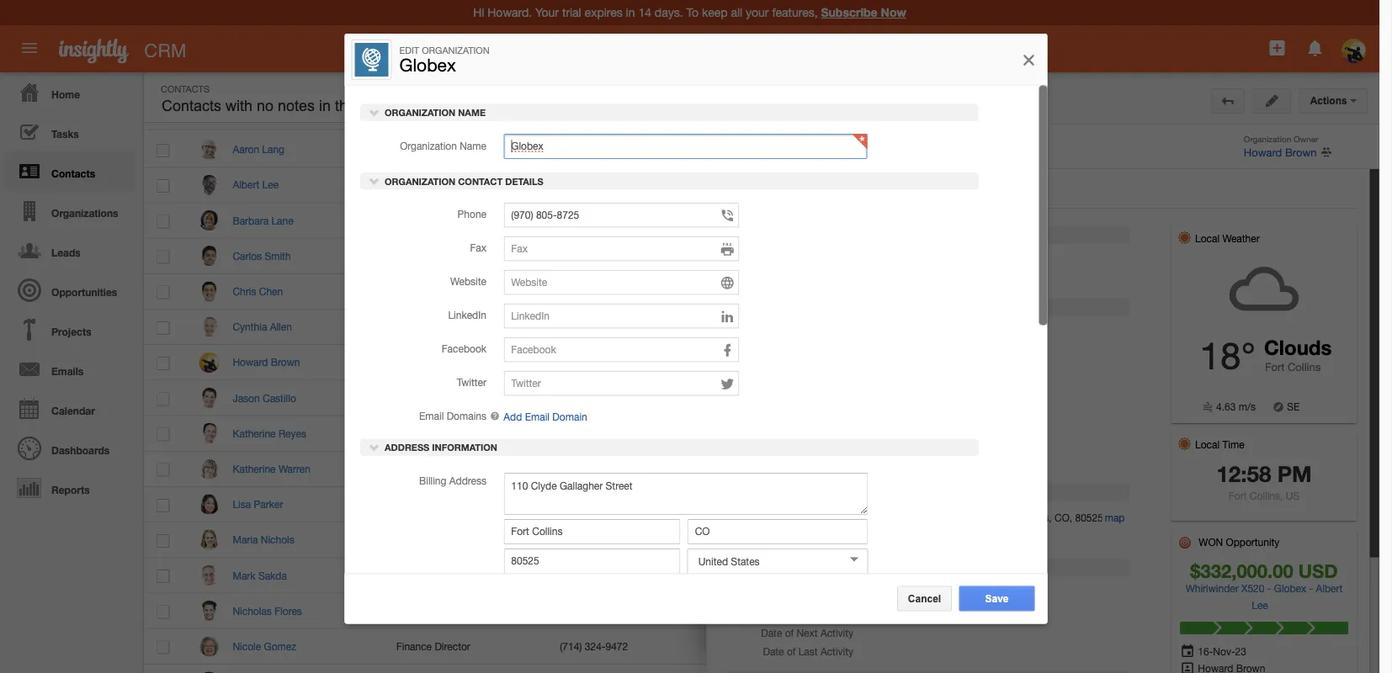 Task type: locate. For each thing, give the bounding box(es) containing it.
23
[[1185, 266, 1196, 278], [908, 609, 919, 620], [1235, 646, 1247, 657]]

0 vertical spatial brown
[[1285, 146, 1317, 159]]

carlossmith@warbucks.com cell
[[711, 239, 874, 274]]

lee
[[262, 179, 279, 191], [1252, 599, 1268, 611]]

contact tags
[[1133, 287, 1204, 298]]

name right full
[[252, 109, 281, 120]]

email down kreyes@globex.com cell
[[786, 456, 811, 467]]

follow image for kat.warren@clampett.com
[[1051, 462, 1067, 478]]

email domains down kreyes@globex.com cell
[[786, 456, 854, 467]]

7 follow image from the top
[[1051, 604, 1067, 620]]

16- up contact tags
[[1148, 266, 1163, 278]]

2 local from the top
[[1195, 439, 1220, 450]]

property for chen
[[396, 286, 435, 297]]

1 horizontal spatial nov-
[[1163, 266, 1185, 278]]

805- inside the phone (970) 805-8725
[[752, 146, 774, 159]]

new
[[1248, 91, 1269, 102]]

0 vertical spatial email domains
[[419, 410, 486, 422]]

15 row from the top
[[144, 665, 1122, 673]]

activity inside activity link
[[851, 187, 884, 199]]

follow image inside the nicholas flores row
[[1051, 604, 1067, 620]]

sample_data for kreyes@globex.com
[[891, 429, 939, 439]]

facility manager cell
[[383, 168, 547, 203]]

albert down aaron
[[233, 179, 259, 191]]

follow image for albertlee@globex.com
[[1051, 178, 1067, 194]]

1 vertical spatial website
[[450, 275, 486, 287]]

chrisochen@kinggroup.com
[[724, 286, 849, 297]]

jason castillo
[[233, 392, 296, 404]]

cmo
[[396, 144, 420, 155]]

contact inside 'globex' dialog
[[458, 175, 502, 186]]

nov- right "actual close date" image
[[1213, 646, 1235, 657]]

save button
[[959, 586, 1035, 612]]

1 property manager cell from the top
[[383, 274, 547, 310]]

email domains up 'address information'
[[419, 410, 486, 422]]

manager for (970) 805-8725
[[431, 179, 471, 191]]

6 row from the top
[[144, 274, 1122, 310]]

chen
[[259, 286, 283, 297]]

last
[[360, 97, 384, 114]]

blane@jakubowski.com
[[724, 215, 830, 226]]

2 property manager from the top
[[396, 321, 478, 333]]

contact right new
[[1271, 91, 1309, 102]]

days
[[401, 97, 433, 114]]

new contact
[[1248, 91, 1309, 102]]

notes up weather
[[1245, 197, 1272, 209]]

nov- for 1:35
[[886, 609, 908, 620]]

pm right 1:35
[[944, 609, 960, 620]]

and up export contacts and notes
[[1224, 197, 1242, 209]]

bin
[[1197, 107, 1213, 118]]

1 horizontal spatial information
[[809, 562, 874, 573]]

176-
[[585, 215, 606, 226]]

2 horizontal spatial phone
[[725, 134, 749, 144]]

0 vertical spatial phone field image
[[720, 207, 735, 224]]

collins, inside "12:58 pm fort collins, us"
[[1250, 490, 1283, 502]]

1 horizontal spatial phone
[[559, 109, 590, 120]]

billing down 'address information'
[[419, 474, 446, 486]]

twitter up the kat.warren@clampett.com cell
[[824, 434, 854, 446]]

recycle bin
[[1150, 107, 1213, 118]]

carlos
[[233, 250, 262, 262]]

aaron lang link
[[233, 144, 293, 155]]

row group
[[144, 132, 1122, 673]]

1 vertical spatial 805-
[[585, 179, 606, 191]]

1 property manager from the top
[[396, 286, 478, 297]]

of up ngomez@cyberdyne.com
[[785, 627, 794, 639]]

0 vertical spatial collins,
[[1250, 490, 1283, 502]]

subscribe
[[821, 5, 878, 19]]

row containing cynthia allen
[[144, 310, 1122, 345]]

1 horizontal spatial globex
[[767, 93, 824, 114]]

1 vertical spatial albert
[[1316, 583, 1343, 594]]

23 left 1:35
[[908, 609, 919, 620]]

2 follow image from the top
[[1051, 249, 1067, 265]]

whirlwinder x520 - globex - albert lee link
[[1186, 583, 1343, 611]]

globex inside $332,000.00 usd whirlwinder x520 - globex - albert lee
[[1274, 583, 1307, 594]]

contact down 16-nov-23 import link
[[1133, 287, 1178, 298]]

organization left "owner"
[[1244, 134, 1291, 144]]

fort for 12:58
[[1229, 490, 1247, 502]]

lee down x520
[[1252, 599, 1268, 611]]

0 horizontal spatial brown
[[271, 357, 300, 368]]

text field image up 'jcastillo@jakubowski.com' at bottom
[[720, 375, 735, 392]]

text field image for facebook
[[720, 342, 735, 358]]

1 vertical spatial chevron down image
[[368, 175, 380, 186]]

row containing full name
[[144, 98, 1121, 130]]

nov- left 1:35
[[886, 609, 908, 620]]

Phone text field
[[503, 202, 739, 227]]

1 horizontal spatial twitter
[[824, 434, 854, 446]]

2 row from the top
[[144, 132, 1122, 168]]

address right chevron down icon
[[384, 442, 429, 453]]

katherine for katherine warren
[[233, 463, 276, 475]]

1 horizontal spatial director
[[435, 641, 470, 653]]

date up ngomez@cyberdyne.com
[[761, 627, 782, 639]]

12:58 pm fort collins, us
[[1217, 461, 1312, 502]]

0 vertical spatial property manager
[[396, 286, 478, 297]]

2 vertical spatial address
[[816, 512, 854, 524]]

0 horizontal spatial details
[[505, 175, 543, 186]]

64367228
[[579, 144, 624, 155]]

phone field image up website field "image"
[[720, 241, 735, 257]]

7 row from the top
[[144, 310, 1122, 345]]

tag
[[886, 109, 903, 120]]

mnichols@parkerandco.com
[[724, 534, 852, 546]]

opportunities
[[51, 286, 117, 298]]

information inside 'globex' dialog
[[432, 442, 497, 453]]

billing inside 'globex' dialog
[[419, 474, 446, 486]]

0 horizontal spatial twitter
[[456, 376, 486, 388]]

organization down title
[[400, 139, 457, 151]]

brown down "owner"
[[1285, 146, 1317, 159]]

change
[[876, 456, 911, 467], [876, 587, 911, 599]]

1 horizontal spatial collins,
[[1250, 490, 1283, 502]]

director down 'address information'
[[396, 463, 432, 475]]

katherine up lisa parker
[[233, 463, 276, 475]]

(562) 428-0032 cell
[[547, 381, 711, 416]]

domains inside 'globex' dialog
[[446, 410, 486, 422]]

(970) 805-8725 cell
[[547, 168, 711, 203]]

9 row from the top
[[144, 381, 1122, 416]]

0 vertical spatial domains
[[446, 410, 486, 422]]

finance director cell
[[383, 629, 547, 665]]

0 vertical spatial activity
[[851, 187, 884, 199]]

billing address inside 'globex' dialog
[[419, 474, 486, 486]]

1 horizontal spatial pm
[[1278, 461, 1312, 487]]

address down 'address information'
[[449, 474, 486, 486]]

email right add
[[525, 411, 549, 422]]

fort down 12:58
[[1229, 490, 1247, 502]]

0 vertical spatial notes
[[1245, 197, 1272, 209]]

(970) 805-8725
[[560, 179, 628, 191]]

1 vertical spatial phone
[[725, 134, 749, 144]]

recycle
[[1150, 107, 1194, 118]]

website inside 'globex' dialog
[[450, 275, 486, 287]]

manager for (497) 889-1015
[[438, 286, 478, 297]]

1 horizontal spatial domains
[[814, 456, 854, 467]]

email domains inside 'globex' dialog
[[419, 410, 486, 422]]

1 horizontal spatial albert
[[1316, 583, 1343, 594]]

chevron down image left 7
[[368, 106, 380, 118]]

globex up aaron.lang@clampett.com cell
[[767, 93, 824, 114]]

1 vertical spatial notes
[[1245, 221, 1272, 232]]

lee down 'lang'
[[262, 179, 279, 191]]

contact for organization
[[458, 175, 502, 186]]

0 vertical spatial pm
[[1278, 461, 1312, 487]]

None checkbox
[[157, 107, 169, 121], [157, 144, 170, 157], [157, 215, 170, 228], [157, 250, 170, 264], [157, 286, 170, 299], [157, 357, 170, 370], [157, 428, 170, 441], [157, 464, 170, 477], [157, 499, 170, 513], [157, 535, 170, 548], [157, 606, 170, 619], [157, 107, 169, 121], [157, 144, 170, 157], [157, 215, 170, 228], [157, 250, 170, 264], [157, 286, 170, 299], [157, 357, 170, 370], [157, 428, 170, 441], [157, 464, 170, 477], [157, 499, 170, 513], [157, 535, 170, 548], [157, 606, 170, 619]]

text field image
[[720, 342, 735, 358], [720, 375, 735, 392]]

5 follow image from the top
[[1051, 462, 1067, 478]]

1 property from the top
[[396, 286, 435, 297]]

phone up (65)
[[559, 109, 590, 120]]

organization image
[[722, 82, 756, 115]]

activity right "next"
[[821, 627, 854, 639]]

2 chevron down image from the top
[[368, 175, 380, 186]]

0 vertical spatial 8725
[[774, 146, 799, 159]]

fort inside "18° clouds fort collins"
[[1265, 360, 1285, 373]]

twitter inside 'globex' dialog
[[456, 376, 486, 388]]

row containing howard brown
[[144, 345, 1122, 381]]

1 vertical spatial 16-
[[871, 609, 886, 620]]

1 vertical spatial fort
[[1229, 490, 1247, 502]]

0 horizontal spatial 805-
[[585, 179, 606, 191]]

follow image for ben.nelson1980@gmail.com
[[1051, 355, 1067, 371]]

1 row from the top
[[144, 98, 1121, 130]]

1 vertical spatial email domains
[[786, 456, 854, 467]]

lisa parker row
[[144, 487, 1122, 523]]

phone inside row
[[559, 109, 590, 120]]

collins,
[[1250, 490, 1283, 502], [1019, 512, 1052, 524]]

albertlee@globex.com cell
[[711, 168, 874, 203]]

0 vertical spatial change
[[876, 456, 911, 467]]

1 vertical spatial activity
[[821, 627, 854, 639]]

follow image
[[1051, 213, 1067, 229], [1051, 249, 1067, 265], [1051, 391, 1067, 407], [1051, 427, 1067, 443], [1051, 462, 1067, 478], [1051, 533, 1067, 549], [1051, 604, 1067, 620]]

phone down organization image
[[725, 134, 749, 144]]

chevron down image
[[368, 441, 380, 453]]

847-
[[585, 463, 606, 475]]

row containing katherine reyes
[[144, 416, 1122, 452]]

0 vertical spatial twitter
[[456, 376, 486, 388]]

export contacts and notes link
[[1133, 221, 1272, 232]]

0 vertical spatial local
[[1195, 232, 1220, 244]]

Search all data.... text field
[[550, 35, 881, 66]]

recent
[[1163, 242, 1201, 253]]

2 property manager cell from the top
[[383, 310, 547, 345]]

details
[[505, 175, 543, 186], [735, 186, 768, 198]]

change link up 16-nov-23 1:35 pm date of next activity date of last activity
[[871, 585, 911, 602]]

notes up imports
[[1245, 221, 1272, 232]]

0 horizontal spatial lee
[[262, 179, 279, 191]]

sample_data for marksakda@ocair.com
[[891, 571, 939, 581]]

phone field image
[[720, 207, 735, 224], [720, 241, 735, 257]]

property manager cell
[[383, 274, 547, 310], [383, 310, 547, 345]]

collins, left co,
[[1019, 512, 1052, 524]]

1 vertical spatial billing address
[[786, 512, 854, 524]]

fort inside "12:58 pm fort collins, us"
[[1229, 490, 1247, 502]]

10 row from the top
[[144, 416, 1122, 452]]

organization name
[[382, 107, 485, 118], [400, 139, 486, 151]]

howard brown link
[[1244, 146, 1317, 159], [233, 357, 308, 368]]

fort
[[1265, 360, 1285, 373], [1229, 490, 1247, 502], [998, 512, 1016, 524]]

email domains for edit
[[419, 410, 486, 422]]

1 horizontal spatial 8725
[[774, 146, 799, 159]]

organization name up organization contact details
[[400, 139, 486, 151]]

sample_data inside the nicholas flores row
[[891, 607, 939, 616]]

1 vertical spatial billing
[[786, 512, 814, 524]]

organization down cmo at the top
[[384, 175, 455, 186]]

1 vertical spatial katherine
[[233, 463, 276, 475]]

2 katherine from the top
[[233, 463, 276, 475]]

manager cell
[[383, 416, 547, 452]]

flores
[[275, 605, 302, 617]]

domains for edit organization
[[446, 410, 486, 422]]

import up export
[[1148, 197, 1177, 209]]

0 horizontal spatial phone
[[457, 208, 486, 220]]

row containing barbara lane
[[144, 203, 1122, 239]]

1 vertical spatial change link
[[871, 585, 911, 602]]

Search this list... text field
[[853, 84, 1042, 109]]

actions
[[1310, 95, 1350, 106]]

5 row from the top
[[144, 239, 1122, 274]]

1 horizontal spatial website
[[855, 134, 885, 144]]

row containing mark sakda
[[144, 558, 1122, 594]]

manager down linkedin
[[438, 321, 478, 333]]

organization left the record permissions image
[[767, 83, 835, 94]]

callen@ocair.com cell
[[711, 310, 874, 345]]

2 notes from the top
[[1245, 221, 1272, 232]]

2 text field image from the top
[[720, 375, 735, 392]]

change up clyde
[[876, 456, 911, 467]]

23 up tags
[[1185, 266, 1196, 278]]

1 vertical spatial text field image
[[720, 375, 735, 392]]

in
[[319, 97, 331, 114]]

follow image for carlossmith@warbucks.com
[[1051, 249, 1067, 265]]

albert lee
[[233, 179, 279, 191]]

billing address up mnichols@parkerandco.com
[[786, 512, 854, 524]]

4 row from the top
[[144, 203, 1122, 239]]

row
[[144, 98, 1121, 130], [144, 132, 1122, 168], [144, 168, 1122, 203], [144, 203, 1122, 239], [144, 239, 1122, 274], [144, 274, 1122, 310], [144, 310, 1122, 345], [144, 345, 1122, 381], [144, 381, 1122, 416], [144, 416, 1122, 452], [144, 452, 1122, 487], [144, 523, 1122, 558], [144, 558, 1122, 594], [144, 629, 1122, 665], [144, 665, 1122, 673]]

smith
[[265, 250, 291, 262]]

aaron.lang@clampett.com cell
[[711, 132, 874, 168]]

0 vertical spatial director
[[396, 463, 432, 475]]

1 follow image from the top
[[1051, 213, 1067, 229]]

957-
[[585, 250, 606, 262]]

0 vertical spatial 16-
[[1148, 266, 1163, 278]]

property manager cell for (347)
[[383, 310, 547, 345]]

your
[[1133, 242, 1160, 253]]

notes for import contacts and notes
[[1245, 197, 1272, 209]]

1 horizontal spatial contact
[[1133, 287, 1178, 298]]

2 change link from the top
[[871, 585, 911, 602]]

1 vertical spatial and
[[1224, 221, 1242, 232]]

website field image
[[720, 274, 735, 291]]

2 phone field image from the top
[[720, 241, 735, 257]]

0 vertical spatial billing address
[[419, 474, 486, 486]]

23 for import
[[1185, 266, 1196, 278]]

contacts contacts with no notes in the last 7 days
[[161, 83, 437, 114]]

1 notes from the top
[[1245, 197, 1272, 209]]

11 row from the top
[[144, 452, 1122, 487]]

fort left collins
[[1265, 360, 1285, 373]]

0 vertical spatial property
[[396, 286, 435, 297]]

(970) up details link
[[725, 146, 749, 159]]

lane
[[271, 215, 294, 226]]

8725 up albertlee@globex.com cell
[[774, 146, 799, 159]]

13 row from the top
[[144, 558, 1122, 594]]

8 row from the top
[[144, 345, 1122, 381]]

(573) 957-9840
[[560, 250, 628, 262]]

phone field image for phone
[[720, 207, 735, 224]]

8725 up phone text field
[[606, 179, 628, 191]]

next
[[797, 627, 818, 639]]

chevron down image
[[368, 106, 380, 118], [368, 175, 380, 186]]

howard brown link up jason castillo link
[[233, 357, 308, 368]]

nov- inside 16-nov-23 1:35 pm date of next activity date of last activity
[[886, 609, 908, 620]]

1 horizontal spatial -
[[1309, 583, 1313, 594]]

1 - from the left
[[1268, 583, 1272, 594]]

and up imports
[[1224, 221, 1242, 232]]

twitter
[[456, 376, 486, 388], [824, 434, 854, 446]]

domains up 'address information'
[[446, 410, 486, 422]]

follow image for aaron.lang@clampett.com
[[1051, 142, 1067, 158]]

1 chevron down image from the top
[[368, 106, 380, 118]]

maria nichols
[[233, 534, 294, 546]]

phone (970) 805-8725
[[725, 134, 799, 159]]

6 follow image from the top
[[1051, 533, 1067, 549]]

albert right x520
[[1316, 583, 1343, 594]]

0 vertical spatial text field image
[[720, 342, 735, 358]]

(334) 909-1658
[[560, 570, 628, 582]]

twitter for $332,000.00 usd
[[824, 434, 854, 446]]

0 horizontal spatial albert
[[233, 179, 259, 191]]

0 horizontal spatial 23
[[908, 609, 919, 620]]

pm up us
[[1278, 461, 1312, 487]]

1 text field image from the top
[[720, 342, 735, 358]]

phone field image for fax
[[720, 241, 735, 257]]

brown down allen
[[271, 357, 300, 368]]

dashboards
[[51, 444, 110, 456]]

text field image
[[720, 308, 735, 325]]

emails
[[51, 365, 84, 377]]

(970) inside the phone (970) 805-8725
[[725, 146, 749, 159]]

1 vertical spatial collins,
[[1019, 512, 1052, 524]]

property
[[396, 286, 435, 297], [396, 321, 435, 333]]

None checkbox
[[157, 179, 170, 193], [157, 321, 170, 335], [157, 393, 170, 406], [157, 570, 170, 584], [157, 641, 170, 655], [157, 179, 170, 193], [157, 321, 170, 335], [157, 393, 170, 406], [157, 570, 170, 584], [157, 641, 170, 655]]

0 horizontal spatial billing address
[[419, 474, 486, 486]]

16- inside 16-nov-23 1:35 pm date of next activity date of last activity
[[871, 609, 886, 620]]

805- up 'albertlee@globex.com'
[[752, 146, 774, 159]]

0 vertical spatial contact
[[1271, 91, 1309, 102]]

2 vertical spatial nov-
[[1213, 646, 1235, 657]]

text field image down text field image
[[720, 342, 735, 358]]

1 vertical spatial property manager
[[396, 321, 478, 333]]

recycle bin link
[[1133, 107, 1221, 118]]

0 vertical spatial billing
[[419, 474, 446, 486]]

contacts up export contacts and notes link
[[1180, 197, 1221, 209]]

0 horizontal spatial (970)
[[560, 179, 582, 191]]

no
[[257, 97, 274, 114]]

marksakda@ocair.com cell
[[711, 558, 874, 594]]

2 horizontal spatial fort
[[1265, 360, 1285, 373]]

website down the record permissions image
[[855, 134, 885, 144]]

name up organization contact details
[[459, 139, 486, 151]]

change up 16-nov-23 1:35 pm date of next activity date of last activity
[[876, 587, 911, 599]]

0 vertical spatial 805-
[[752, 146, 774, 159]]

nov- up contact tags
[[1163, 266, 1185, 278]]

contacts
[[1203, 127, 1253, 138]]

2 property from the top
[[396, 321, 435, 333]]

5259
[[606, 321, 628, 333]]

imports
[[1203, 242, 1246, 253]]

14 row from the top
[[144, 629, 1122, 665]]

16- right "actual close date" image
[[1198, 646, 1213, 657]]

navigation
[[0, 72, 135, 508]]

nichols
[[261, 534, 294, 546]]

1 horizontal spatial address
[[449, 474, 486, 486]]

contact down cmo cell
[[458, 175, 502, 186]]

1 change link from the top
[[871, 453, 911, 470]]

follow image for chrisochen@kinggroup.com
[[1051, 284, 1067, 300]]

428-
[[585, 392, 606, 404]]

1 horizontal spatial (970)
[[725, 146, 749, 159]]

1 local from the top
[[1195, 232, 1220, 244]]

Fax text field
[[503, 236, 739, 261]]

1 vertical spatial import
[[1199, 266, 1229, 278]]

1 vertical spatial pm
[[944, 609, 960, 620]]

phone field image down details link
[[720, 207, 735, 224]]

chevron down image left "facility"
[[368, 175, 380, 186]]

follow image
[[828, 96, 844, 112], [1051, 142, 1067, 158], [1051, 178, 1067, 194], [1051, 284, 1067, 300], [1051, 320, 1067, 336], [1051, 355, 1067, 371], [1051, 498, 1067, 514], [1051, 569, 1067, 585], [1051, 640, 1067, 656]]

subscribe now
[[821, 5, 906, 19]]

8725
[[774, 146, 799, 159], [606, 179, 628, 191]]

sakda
[[258, 570, 287, 582]]

katherine down jason
[[233, 428, 276, 439]]

1 horizontal spatial fort
[[1229, 490, 1247, 502]]

1 vertical spatial property
[[396, 321, 435, 333]]

manager down cmo cell
[[431, 179, 471, 191]]

0 vertical spatial albert
[[233, 179, 259, 191]]

23 inside 16-nov-23 1:35 pm date of next activity date of last activity
[[908, 609, 919, 620]]

(497) 889-1015 cell
[[547, 274, 711, 310]]

pm
[[1278, 461, 1312, 487], [944, 609, 960, 620]]

4 follow image from the top
[[1051, 427, 1067, 443]]

howard inside organization owner howard brown
[[1244, 146, 1282, 159]]

Facebook text field
[[503, 337, 739, 362]]

twitter for edit organization
[[456, 376, 486, 388]]

16-nov-23 import
[[1145, 266, 1229, 278]]

1 horizontal spatial 16-
[[1148, 266, 1163, 278]]

2 - from the left
[[1309, 583, 1313, 594]]

1 horizontal spatial 805-
[[752, 146, 774, 159]]

globex right x520
[[1274, 583, 1307, 594]]

tags
[[1180, 287, 1204, 298]]

follow image for callen@ocair.com
[[1051, 320, 1067, 336]]

110
[[871, 512, 888, 524]]

1 katherine from the top
[[233, 428, 276, 439]]

(334) 909-1658 cell
[[547, 558, 711, 594]]

contacts up organizations link
[[51, 168, 95, 179]]

website
[[855, 134, 885, 144], [450, 275, 486, 287]]

katherine reyes
[[233, 428, 306, 439]]

twitter down facebook
[[456, 376, 486, 388]]

mnichols@parkerandco.com cell
[[711, 523, 874, 558]]

(970)
[[725, 146, 749, 159], [560, 179, 582, 191]]

2 horizontal spatial 16-
[[1198, 646, 1213, 657]]

0 horizontal spatial contact
[[458, 175, 502, 186]]

of left last
[[787, 646, 796, 658]]

0 vertical spatial (970)
[[725, 146, 749, 159]]

address left 110
[[816, 512, 854, 524]]

manager for (347) 369-5259
[[438, 321, 478, 333]]

1 phone field image from the top
[[720, 207, 735, 224]]

local for local time
[[1195, 439, 1220, 450]]

organization name up cmo at the top
[[382, 107, 485, 118]]

3 row from the top
[[144, 168, 1122, 203]]

1 vertical spatial director
[[435, 641, 470, 653]]

howard down contacts
[[1244, 146, 1282, 159]]

change link up 110
[[871, 453, 911, 470]]

7
[[388, 97, 397, 114]]

16- left cancel button
[[871, 609, 886, 620]]

1 vertical spatial contact
[[458, 175, 502, 186]]

facility
[[396, 179, 428, 191]]

organization right edit
[[422, 45, 490, 56]]

(65) 64367228
[[560, 144, 624, 155]]

0 vertical spatial address
[[384, 442, 429, 453]]

3 follow image from the top
[[1051, 391, 1067, 407]]

director right finance at the bottom left of page
[[435, 641, 470, 653]]

12 row from the top
[[144, 523, 1122, 558]]

0 vertical spatial katherine
[[233, 428, 276, 439]]

activity right last
[[821, 646, 854, 658]]

contacts up 'your recent imports'
[[1180, 221, 1221, 232]]

mark sakda
[[233, 570, 287, 582]]

0 vertical spatial nov-
[[1163, 266, 1185, 278]]

23 right "actual close date" image
[[1235, 646, 1247, 657]]

opportunity image
[[1179, 536, 1192, 550]]

1 horizontal spatial email domains
[[786, 456, 854, 467]]

lisa
[[233, 499, 251, 511]]

0 horizontal spatial globex
[[399, 55, 456, 75]]

name up cmo cell
[[458, 107, 485, 118]]

2 vertical spatial globex
[[1274, 583, 1307, 594]]

details down cmo cell
[[505, 175, 543, 186]]

805- up 176-
[[585, 179, 606, 191]]

18° clouds fort collins
[[1200, 334, 1332, 378]]

fort right street,
[[998, 512, 1016, 524]]

889-
[[585, 286, 606, 297]]

cell
[[874, 132, 1038, 168], [1080, 132, 1122, 168], [1080, 168, 1122, 203], [383, 203, 547, 239], [874, 203, 1038, 239], [383, 239, 547, 274], [874, 239, 1038, 274], [874, 274, 1038, 310], [874, 310, 1038, 345], [383, 345, 547, 381], [547, 345, 711, 381], [874, 345, 1038, 381], [1080, 345, 1122, 381], [383, 381, 547, 416], [874, 381, 1038, 416], [1080, 381, 1122, 416], [1080, 416, 1122, 452], [874, 452, 1038, 487], [1080, 452, 1122, 487], [383, 487, 547, 523], [547, 487, 711, 523], [711, 487, 874, 523], [874, 487, 1038, 523], [383, 523, 547, 558], [874, 523, 1038, 558], [1080, 523, 1122, 558], [383, 594, 547, 629], [547, 594, 711, 629], [711, 594, 874, 629], [1080, 594, 1122, 629], [874, 629, 1038, 665], [1080, 629, 1122, 665], [144, 665, 186, 673], [186, 665, 220, 673], [220, 665, 383, 673], [383, 665, 547, 673], [547, 665, 711, 673], [711, 665, 874, 673], [874, 665, 1038, 673], [1038, 665, 1080, 673]]

howard down "cynthia"
[[233, 357, 268, 368]]

won opportunity
[[1196, 536, 1280, 548]]

globex inside edit organization globex
[[399, 55, 456, 75]]

manager up linkedin
[[438, 286, 478, 297]]

billing address down 'address information'
[[419, 474, 486, 486]]

contacts left with
[[162, 97, 221, 114]]

import down imports
[[1199, 266, 1229, 278]]

1 horizontal spatial details
[[735, 186, 768, 198]]

(419) 176-2116
[[560, 215, 628, 226]]

domains down kreyes@globex.com cell
[[814, 456, 854, 467]]

property manager down linkedin
[[396, 321, 478, 333]]

ngomez@cyberdyne.com cell
[[711, 629, 874, 665]]

details up blane@jakubowski.com
[[735, 186, 768, 198]]

x520
[[1242, 583, 1265, 594]]

property manager for (347)
[[396, 321, 478, 333]]

Billing Postal code text field
[[503, 548, 680, 574]]

email domains for $332,000.00
[[786, 456, 854, 467]]

howard brown link down "owner"
[[1244, 146, 1317, 159]]

(970) up (419)
[[560, 179, 582, 191]]



Task type: vqa. For each thing, say whether or not it's contained in the screenshot.
THE 9472
yes



Task type: describe. For each thing, give the bounding box(es) containing it.
additional
[[749, 562, 806, 573]]

albert inside row
[[233, 179, 259, 191]]

gomez
[[264, 641, 296, 653]]

follow image for jcastillo@jakubowski.com
[[1051, 391, 1067, 407]]

(65) 64367228 cell
[[547, 132, 711, 168]]

2 change from the top
[[876, 587, 911, 599]]

full name
[[232, 109, 281, 120]]

jcastillo@jakubowski.com cell
[[711, 381, 874, 416]]

now
[[881, 5, 906, 19]]

(626)
[[560, 463, 582, 475]]

lee inside row
[[262, 179, 279, 191]]

jason castillo link
[[233, 392, 305, 404]]

0 vertical spatial import
[[1148, 197, 1177, 209]]

row containing maria nichols
[[144, 523, 1122, 558]]

email inside row
[[723, 109, 749, 120]]

ben.nelson1980@gmail.com cell
[[711, 345, 874, 381]]

phone inside 'globex' dialog
[[457, 208, 486, 220]]

2 horizontal spatial address
[[816, 512, 854, 524]]

(626) 847-1294 cell
[[547, 452, 711, 487]]

details inside 'globex' dialog
[[505, 175, 543, 186]]

follow image for ngomez@cyberdyne.com
[[1051, 640, 1067, 656]]

16- for 1:35
[[871, 609, 886, 620]]

contacts for contacts contacts with no notes in the last 7 days
[[162, 97, 221, 114]]

0032
[[606, 392, 628, 404]]

(419)
[[560, 215, 582, 226]]

contacts down crm
[[161, 83, 210, 94]]

pm inside 16-nov-23 1:35 pm date of next activity date of last activity
[[944, 609, 960, 620]]

albertlee@globex.com
[[724, 179, 824, 191]]

property manager for (497)
[[396, 286, 478, 297]]

1 change from the top
[[876, 456, 911, 467]]

barbara lane
[[233, 215, 294, 226]]

mark sakda link
[[233, 570, 295, 582]]

domain
[[552, 411, 587, 422]]

1 vertical spatial organization name
[[400, 139, 486, 151]]

(334)
[[560, 570, 582, 582]]

2 vertical spatial activity
[[821, 646, 854, 658]]

mark
[[233, 570, 256, 582]]

information for address information
[[432, 442, 497, 453]]

16- for import
[[1148, 266, 1163, 278]]

contact for new
[[1271, 91, 1309, 102]]

0 vertical spatial organization name
[[382, 107, 485, 118]]

details link
[[725, 182, 778, 205]]

LinkedIn text field
[[503, 303, 739, 328]]

kreyes@globex.com
[[724, 428, 814, 439]]

brown inside row
[[271, 357, 300, 368]]

row containing albert lee
[[144, 168, 1122, 203]]

facility manager
[[396, 179, 471, 191]]

title
[[396, 109, 417, 120]]

organization owner howard brown
[[1244, 134, 1319, 159]]

row containing carlos smith
[[144, 239, 1122, 274]]

leads link
[[4, 231, 135, 270]]

export contacts and notes
[[1145, 221, 1272, 232]]

home
[[51, 88, 80, 100]]

pm inside "12:58 pm fort collins, us"
[[1278, 461, 1312, 487]]

0 horizontal spatial fort
[[998, 512, 1016, 524]]

(34) 622050858
[[560, 428, 630, 439]]

katherine warren
[[233, 463, 311, 475]]

local time
[[1195, 439, 1245, 450]]

and for export contacts and notes
[[1224, 221, 1242, 232]]

add
[[503, 411, 522, 422]]

director cell
[[383, 452, 547, 487]]

lee inside $332,000.00 usd whirlwinder x520 - globex - albert lee
[[1252, 599, 1268, 611]]

nicole gomez
[[233, 641, 296, 653]]

close image
[[1021, 50, 1038, 70]]

contacts for export contacts and notes
[[1180, 221, 1221, 232]]

row group containing aaron lang
[[144, 132, 1122, 673]]

9472
[[606, 641, 628, 653]]

activity link
[[840, 182, 895, 207]]

Twitter text field
[[503, 370, 739, 395]]

tasks
[[51, 128, 79, 140]]

organization inside edit organization globex
[[422, 45, 490, 56]]

0 horizontal spatial director
[[396, 463, 432, 475]]

and for import contacts and notes
[[1224, 197, 1242, 209]]

chevron down image for organization name
[[368, 106, 380, 118]]

1 vertical spatial globex
[[767, 93, 824, 114]]

0153
[[606, 534, 628, 546]]

nicholas flores row
[[144, 594, 1122, 629]]

1 vertical spatial of
[[787, 646, 796, 658]]

maria
[[233, 534, 258, 546]]

110 clyde gallagher street, fort collins, co, 80525, united states
[[871, 512, 1170, 524]]

row containing aaron lang
[[144, 132, 1122, 168]]

show sidebar image
[[1197, 91, 1209, 103]]

805- inside cell
[[585, 179, 606, 191]]

1 vertical spatial howard brown link
[[233, 357, 308, 368]]

1015
[[606, 286, 628, 297]]

622050858
[[579, 428, 630, 439]]

actual close date image
[[1180, 646, 1195, 657]]

united
[[1109, 512, 1139, 524]]

follow image inside lisa parker 'row'
[[1051, 498, 1067, 514]]

nicole gomez link
[[233, 641, 305, 653]]

organization up cmo at the top
[[384, 107, 455, 118]]

actions button
[[1299, 88, 1368, 114]]

row containing katherine warren
[[144, 452, 1122, 487]]

16-nov-23
[[1195, 646, 1247, 657]]

notifications image
[[1305, 38, 1326, 58]]

notes
[[278, 97, 315, 114]]

map link
[[1105, 512, 1125, 524]]

cmo cell
[[383, 132, 547, 168]]

howard inside row
[[233, 357, 268, 368]]

(419) 176-2116 cell
[[547, 203, 711, 239]]

chris chen
[[233, 286, 283, 297]]

0 vertical spatial of
[[785, 627, 794, 639]]

smartmerge
[[1133, 127, 1200, 138]]

kat.warren@clampett.com cell
[[711, 452, 874, 487]]

kreyes@globex.com cell
[[711, 416, 874, 452]]

23 for 1:35
[[908, 609, 919, 620]]

8725 inside cell
[[606, 179, 628, 191]]

smartmerge contacts
[[1133, 127, 1253, 138]]

Billing Street text field
[[503, 473, 868, 515]]

row containing nicole gomez
[[144, 629, 1122, 665]]

information for additional information
[[809, 562, 874, 573]]

(202) 555-0153 cell
[[547, 523, 711, 558]]

castillo
[[263, 392, 296, 404]]

nicholas
[[233, 605, 272, 617]]

record permissions image
[[849, 93, 864, 114]]

reyes
[[279, 428, 306, 439]]

blane@jakubowski.com cell
[[711, 203, 874, 239]]

phone inside the phone (970) 805-8725
[[725, 134, 749, 144]]

1:35
[[922, 609, 942, 620]]

909-
[[585, 570, 606, 582]]

cynthia allen
[[233, 321, 292, 333]]

0 horizontal spatial address
[[384, 442, 429, 453]]

nov- for import
[[1163, 266, 1185, 278]]

(347) 369-5259 cell
[[547, 310, 711, 345]]

globex dialog
[[345, 34, 1048, 673]]

no tags
[[1150, 338, 1187, 350]]

Billing State text field
[[687, 519, 868, 544]]

news link
[[897, 182, 944, 207]]

(573) 957-9840 cell
[[547, 239, 711, 274]]

0 vertical spatial howard brown link
[[1244, 146, 1317, 159]]

emails link
[[4, 349, 135, 389]]

organization inside organization owner howard brown
[[1244, 134, 1291, 144]]

18°
[[1200, 334, 1256, 378]]

dashboards link
[[4, 428, 135, 468]]

2 vertical spatial 23
[[1235, 646, 1247, 657]]

Organization Name text field
[[503, 133, 867, 158]]

$332,000.00
[[1191, 560, 1294, 583]]

reports link
[[4, 468, 135, 508]]

369-
[[585, 321, 606, 333]]

1 vertical spatial date
[[763, 646, 784, 658]]

barbara lane link
[[233, 215, 302, 226]]

2 vertical spatial 16-
[[1198, 646, 1213, 657]]

contacts for import contacts and notes
[[1180, 197, 1221, 209]]

follow image for blane@jakubowski.com
[[1051, 213, 1067, 229]]

property for allen
[[396, 321, 435, 333]]

name inside row
[[252, 109, 281, 120]]

email up 'address information'
[[419, 410, 443, 422]]

80525,
[[1075, 512, 1106, 524]]

(626) 847-1294
[[560, 463, 628, 475]]

8725 inside the phone (970) 805-8725
[[774, 146, 799, 159]]

jason
[[233, 392, 260, 404]]

chevron down image for organization contact details
[[368, 175, 380, 186]]

clouds
[[1264, 335, 1332, 359]]

4.63 m/s
[[1216, 401, 1256, 413]]

weather
[[1223, 232, 1260, 244]]

your recent imports
[[1133, 242, 1246, 253]]

katherine warren link
[[233, 463, 319, 475]]

(714) 324-9472 cell
[[547, 629, 711, 665]]

row containing chris chen
[[144, 274, 1122, 310]]

ceo cell
[[383, 558, 547, 594]]

katherine for katherine reyes
[[233, 428, 276, 439]]

property manager cell for (497)
[[383, 274, 547, 310]]

local for local weather
[[1195, 232, 1220, 244]]

albert inside $332,000.00 usd whirlwinder x520 - globex - albert lee
[[1316, 583, 1343, 594]]

related link
[[781, 182, 837, 207]]

domains for $332,000.00 usd
[[814, 456, 854, 467]]

0 vertical spatial date
[[761, 627, 782, 639]]

nicholas flores link
[[233, 605, 311, 617]]

(202)
[[560, 534, 582, 546]]

(970) inside cell
[[560, 179, 582, 191]]

sample_data for albertlee@globex.com
[[891, 180, 939, 190]]

finance
[[396, 641, 432, 653]]

states
[[1142, 512, 1170, 524]]

m/s
[[1239, 401, 1256, 413]]

marksakda@ocair.com
[[724, 570, 825, 582]]

row containing jason castillo
[[144, 381, 1122, 416]]

(34) 622050858 cell
[[547, 416, 711, 452]]

fort for 18°
[[1265, 360, 1285, 373]]

chrisochen@kinggroup.com cell
[[711, 274, 874, 310]]

aaron lang
[[233, 144, 285, 155]]

follow image for marksakda@ocair.com
[[1051, 569, 1067, 585]]

responsible user image
[[1180, 663, 1195, 673]]

2 vertical spatial contact
[[1133, 287, 1178, 298]]

2116
[[606, 215, 628, 226]]

contacts inside navigation
[[51, 168, 95, 179]]

tag list
[[886, 109, 924, 120]]

text field image for twitter
[[720, 375, 735, 392]]

export
[[1148, 221, 1177, 232]]

0 horizontal spatial collins,
[[1019, 512, 1052, 524]]

Billing City text field
[[503, 519, 680, 544]]

details inside details link
[[735, 186, 768, 198]]

(497)
[[560, 286, 582, 297]]

nicole
[[233, 641, 261, 653]]

cynthia allen link
[[233, 321, 300, 333]]

follow image for mnichols@parkerandco.com
[[1051, 533, 1067, 549]]

1 horizontal spatial import
[[1199, 266, 1229, 278]]

follow image for kreyes@globex.com
[[1051, 427, 1067, 443]]

contacts with no notes in the last 7 days button
[[157, 93, 437, 119]]

manager up 'address information'
[[396, 428, 436, 439]]

notes for export contacts and notes
[[1245, 221, 1272, 232]]

brown inside organization owner howard brown
[[1285, 146, 1317, 159]]

no tags link
[[1150, 338, 1187, 350]]

navigation containing home
[[0, 72, 135, 508]]

jcastillo@jakubowski.com
[[724, 392, 839, 404]]

Website text field
[[503, 269, 739, 294]]



